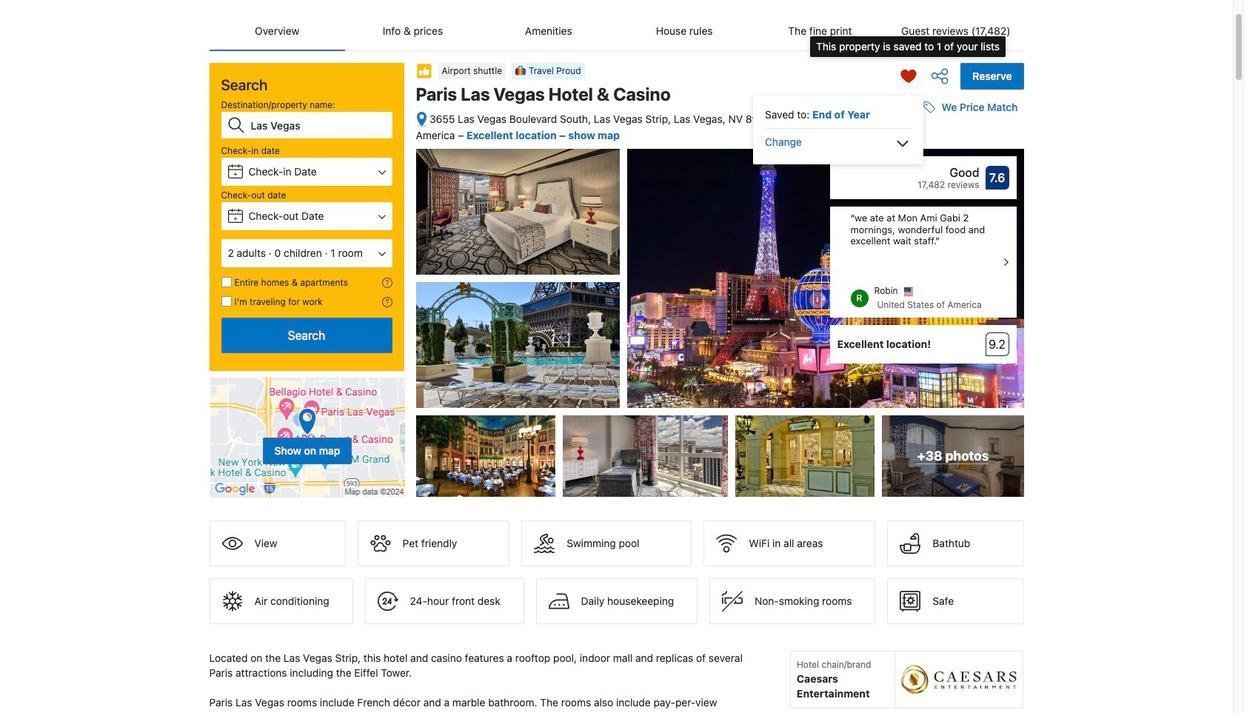 Task type: vqa. For each thing, say whether or not it's contained in the screenshot.
the 25 within 25 November 2023 option
no



Task type: describe. For each thing, give the bounding box(es) containing it.
if you select this option, we'll show you popular business travel features like breakfast, wifi and free parking. image
[[382, 297, 392, 307]]

click to open map view image
[[416, 111, 427, 128]]

scored 9.2 element
[[986, 333, 1009, 356]]

if you select this option, we'll show you popular business travel features like breakfast, wifi and free parking. image
[[382, 297, 392, 307]]

caesars entertainment image
[[901, 658, 1017, 702]]



Task type: locate. For each thing, give the bounding box(es) containing it.
united states of america image
[[904, 287, 913, 296]]

we'll show you stays where you can have the entire place to yourself image
[[382, 278, 392, 288], [382, 278, 392, 288]]

Where are you going? field
[[245, 112, 392, 139]]

region
[[827, 207, 1020, 318]]

section
[[203, 51, 410, 499]]



